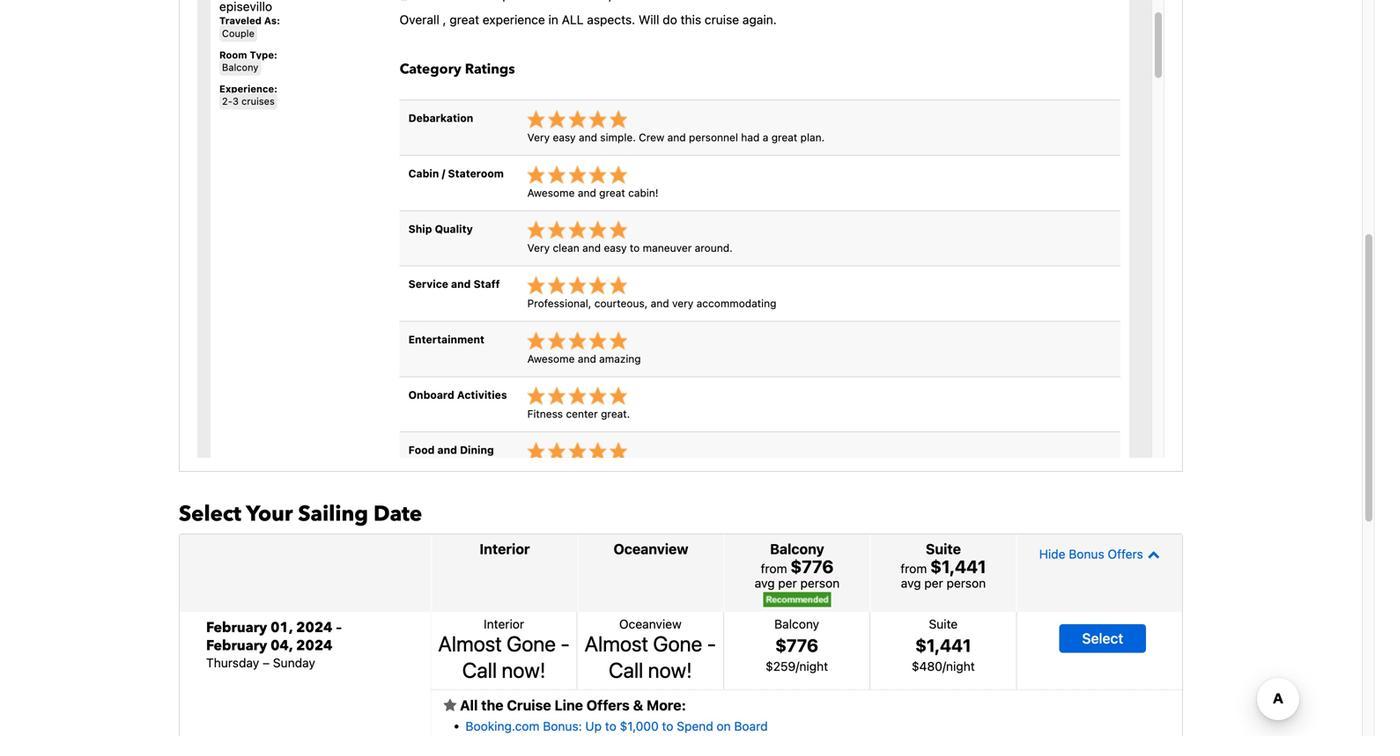 Task type: locate. For each thing, give the bounding box(es) containing it.
and left cabin! at the left
[[578, 187, 596, 199]]

and right crew
[[667, 131, 686, 143]]

again.
[[742, 12, 777, 27]]

call up 'all'
[[462, 658, 497, 682]]

oceanview inside oceanview almost gone - call now!
[[619, 617, 682, 631]]

0 horizontal spatial –
[[263, 656, 270, 670]]

1 - from the left
[[560, 631, 570, 656]]

very
[[527, 131, 550, 143], [527, 242, 550, 254]]

$1,441 inside suite from $1,441 avg per person
[[930, 556, 986, 577]]

overall
[[400, 12, 439, 27]]

select your sailing date
[[179, 500, 422, 529]]

experience
[[483, 12, 545, 27]]

0 horizontal spatial night
[[799, 659, 828, 674]]

- for oceanview almost gone - call now!
[[707, 631, 716, 656]]

per
[[778, 576, 797, 590], [924, 576, 943, 590]]

now! inside oceanview almost gone - call now!
[[648, 658, 692, 682]]

awesome
[[527, 187, 575, 199], [527, 353, 575, 365]]

now! for interior almost gone - call now!
[[502, 658, 546, 682]]

1 horizontal spatial gone
[[653, 631, 702, 656]]

0 horizontal spatial now!
[[502, 658, 546, 682]]

night
[[799, 659, 828, 674], [946, 659, 975, 674]]

awesome up fitness
[[527, 353, 575, 365]]

offers
[[1108, 547, 1143, 561], [586, 697, 630, 714]]

1 horizontal spatial per
[[924, 576, 943, 590]]

0 horizontal spatial select
[[179, 500, 241, 529]]

now! up cruise
[[502, 658, 546, 682]]

avg inside balcony from $776 avg per person
[[755, 576, 775, 590]]

0 horizontal spatial per
[[778, 576, 797, 590]]

select left "your"
[[179, 500, 241, 529]]

0 vertical spatial easy
[[553, 131, 576, 143]]

easy left simple.
[[553, 131, 576, 143]]

2 avg from the left
[[901, 576, 921, 590]]

avg up suite $1,441 $480 / night
[[901, 576, 921, 590]]

overall , great experience in all aspects.  will do this cruise again.
[[400, 12, 777, 27]]

star image
[[444, 699, 457, 713]]

interior for interior almost gone - call now!
[[484, 617, 524, 631]]

per inside balcony from $776 avg per person
[[778, 576, 797, 590]]

$1,441 up $480
[[915, 635, 971, 656]]

from for $776
[[761, 561, 787, 576]]

february up thursday
[[206, 618, 267, 638]]

2 now! from the left
[[648, 658, 692, 682]]

call up &
[[609, 658, 643, 682]]

easy right clean
[[604, 242, 627, 254]]

0 horizontal spatial call
[[462, 658, 497, 682]]

0 horizontal spatial avg
[[755, 576, 775, 590]]

interior inside interior almost gone - call now!
[[484, 617, 524, 631]]

suite for $1,441
[[929, 617, 958, 631]]

0 horizontal spatial offers
[[586, 697, 630, 714]]

will
[[639, 12, 659, 27]]

2 vertical spatial great
[[599, 187, 625, 199]]

/ inside balcony $776 $259 / night
[[796, 659, 799, 674]]

balcony for $776
[[774, 617, 819, 631]]

balcony inside room type: balcony
[[222, 62, 258, 73]]

night inside balcony $776 $259 / night
[[799, 659, 828, 674]]

0 vertical spatial $776
[[790, 556, 834, 577]]

1 vertical spatial oceanview
[[619, 617, 682, 631]]

1 vertical spatial select
[[1082, 630, 1123, 647]]

–
[[336, 618, 342, 638], [263, 656, 270, 670]]

01,
[[271, 618, 293, 638]]

gone inside oceanview almost gone - call now!
[[653, 631, 702, 656]]

– right 01, at left
[[336, 618, 342, 638]]

from inside balcony from $776 avg per person
[[761, 561, 787, 576]]

call inside oceanview almost gone - call now!
[[609, 658, 643, 682]]

as:
[[264, 15, 280, 27]]

ship
[[408, 223, 432, 235]]

1 per from the left
[[778, 576, 797, 590]]

february left 04,
[[206, 637, 267, 656]]

2 horizontal spatial to
[[662, 719, 673, 734]]

awesome up clean
[[527, 187, 575, 199]]

booking.com bonus: up to $1,000 to spend on board
[[466, 719, 768, 734]]

2 person from the left
[[947, 576, 986, 590]]

1 horizontal spatial now!
[[648, 658, 692, 682]]

from
[[761, 561, 787, 576], [900, 561, 927, 576]]

from up recommended image
[[761, 561, 787, 576]]

1 horizontal spatial call
[[609, 658, 643, 682]]

amazing
[[599, 353, 641, 365]]

2 - from the left
[[707, 631, 716, 656]]

great left cabin! at the left
[[599, 187, 625, 199]]

excellent service, food, and drink!
[[527, 463, 696, 476]]

quality
[[435, 223, 473, 235]]

almost up &
[[585, 631, 648, 656]]

person up recommended image
[[800, 576, 840, 590]]

now! up more:
[[648, 658, 692, 682]]

2 february from the top
[[206, 637, 267, 656]]

0 horizontal spatial gone
[[507, 631, 556, 656]]

gone inside interior almost gone - call now!
[[507, 631, 556, 656]]

almost inside interior almost gone - call now!
[[438, 631, 502, 656]]

oceanview almost gone - call now!
[[585, 617, 716, 682]]

call inside interior almost gone - call now!
[[462, 658, 497, 682]]

1 horizontal spatial easy
[[604, 242, 627, 254]]

/
[[442, 167, 445, 180], [796, 659, 799, 674], [942, 659, 946, 674]]

- inside interior almost gone - call now!
[[560, 631, 570, 656]]

$1,441 up suite $1,441 $480 / night
[[930, 556, 986, 577]]

bonus:
[[543, 719, 582, 734]]

very
[[672, 297, 694, 310]]

clean
[[553, 242, 579, 254]]

avg up recommended image
[[755, 576, 775, 590]]

night right $480
[[946, 659, 975, 674]]

1 horizontal spatial -
[[707, 631, 716, 656]]

balcony down room
[[222, 62, 258, 73]]

great.
[[601, 408, 630, 420]]

professional,
[[527, 297, 591, 310]]

now!
[[502, 658, 546, 682], [648, 658, 692, 682]]

-
[[560, 631, 570, 656], [707, 631, 716, 656]]

$1,441 inside suite $1,441 $480 / night
[[915, 635, 971, 656]]

0 vertical spatial $1,441
[[930, 556, 986, 577]]

balcony $776 $259 / night
[[766, 617, 828, 674]]

great right the a on the top right of the page
[[771, 131, 797, 143]]

$776 inside balcony $776 $259 / night
[[775, 635, 818, 656]]

avg for $776
[[755, 576, 775, 590]]

maneuver
[[643, 242, 692, 254]]

great for cabin!
[[599, 187, 625, 199]]

simple.
[[600, 131, 636, 143]]

- for interior almost gone - call now!
[[560, 631, 570, 656]]

2 horizontal spatial great
[[771, 131, 797, 143]]

1 night from the left
[[799, 659, 828, 674]]

do
[[663, 12, 677, 27]]

1 vertical spatial –
[[263, 656, 270, 670]]

0 horizontal spatial from
[[761, 561, 787, 576]]

1 vertical spatial interior
[[484, 617, 524, 631]]

0 vertical spatial suite
[[926, 541, 961, 557]]

0 horizontal spatial /
[[442, 167, 445, 180]]

and left very
[[651, 297, 669, 310]]

0 vertical spatial great
[[450, 12, 479, 27]]

$776 up recommended image
[[790, 556, 834, 577]]

oceanview down food,
[[614, 541, 688, 557]]

very left clean
[[527, 242, 550, 254]]

1 horizontal spatial night
[[946, 659, 975, 674]]

1 almost from the left
[[438, 631, 502, 656]]

$480
[[912, 659, 942, 674]]

gone up more:
[[653, 631, 702, 656]]

suite inside suite from $1,441 avg per person
[[926, 541, 961, 557]]

1 horizontal spatial –
[[336, 618, 342, 638]]

1 february from the top
[[206, 618, 267, 638]]

0 vertical spatial balcony
[[222, 62, 258, 73]]

- up line
[[560, 631, 570, 656]]

oceanview
[[614, 541, 688, 557], [619, 617, 682, 631]]

to down more:
[[662, 719, 673, 734]]

2 call from the left
[[609, 658, 643, 682]]

night inside suite $1,441 $480 / night
[[946, 659, 975, 674]]

$776 up $259 on the right of page
[[775, 635, 818, 656]]

person inside suite from $1,441 avg per person
[[947, 576, 986, 590]]

to left maneuver
[[630, 242, 640, 254]]

gone for interior almost gone - call now!
[[507, 631, 556, 656]]

0 vertical spatial awesome
[[527, 187, 575, 199]]

0 vertical spatial interior
[[480, 541, 530, 557]]

per for $1,441
[[924, 576, 943, 590]]

1 vertical spatial awesome
[[527, 353, 575, 365]]

1 horizontal spatial offers
[[1108, 547, 1143, 561]]

1 vertical spatial very
[[527, 242, 550, 254]]

0 vertical spatial select
[[179, 500, 241, 529]]

suite inside suite $1,441 $480 / night
[[929, 617, 958, 631]]

2 horizontal spatial /
[[942, 659, 946, 674]]

great right , at the left
[[450, 12, 479, 27]]

suite
[[926, 541, 961, 557], [929, 617, 958, 631]]

2024 right 04,
[[296, 637, 333, 656]]

2 vertical spatial balcony
[[774, 617, 819, 631]]

select down hide bonus offers link
[[1082, 630, 1123, 647]]

now! inside interior almost gone - call now!
[[502, 658, 546, 682]]

0 vertical spatial very
[[527, 131, 550, 143]]

category
[[400, 60, 461, 79]]

2 per from the left
[[924, 576, 943, 590]]

chevron up image
[[1143, 548, 1160, 560]]

from inside suite from $1,441 avg per person
[[900, 561, 927, 576]]

almost up 'all'
[[438, 631, 502, 656]]

1 very from the top
[[527, 131, 550, 143]]

1 vertical spatial suite
[[929, 617, 958, 631]]

$776
[[790, 556, 834, 577], [775, 635, 818, 656]]

person up suite $1,441 $480 / night
[[947, 576, 986, 590]]

staff
[[474, 278, 500, 290]]

oceanview up &
[[619, 617, 682, 631]]

per up suite $1,441 $480 / night
[[924, 576, 943, 590]]

2 night from the left
[[946, 659, 975, 674]]

1 gone from the left
[[507, 631, 556, 656]]

entertainment
[[408, 333, 484, 346]]

1 horizontal spatial /
[[796, 659, 799, 674]]

balcony down recommended image
[[774, 617, 819, 631]]

select link
[[1059, 624, 1146, 653]]

avg for $1,441
[[901, 576, 921, 590]]

per up recommended image
[[778, 576, 797, 590]]

1 horizontal spatial great
[[599, 187, 625, 199]]

around.
[[695, 242, 733, 254]]

and right clean
[[582, 242, 601, 254]]

– left 04,
[[263, 656, 270, 670]]

almost inside oceanview almost gone - call now!
[[585, 631, 648, 656]]

2024 right 01, at left
[[296, 618, 333, 638]]

interior
[[480, 541, 530, 557], [484, 617, 524, 631]]

/ inside suite $1,441 $480 / night
[[942, 659, 946, 674]]

balcony up recommended image
[[770, 541, 824, 557]]

&
[[633, 697, 643, 714]]

experience:
[[219, 83, 277, 95]]

per for $776
[[778, 576, 797, 590]]

1 now! from the left
[[502, 658, 546, 682]]

1 avg from the left
[[755, 576, 775, 590]]

1 call from the left
[[462, 658, 497, 682]]

1 person from the left
[[800, 576, 840, 590]]

2 from from the left
[[900, 561, 927, 576]]

person for $1,441
[[947, 576, 986, 590]]

from up suite $1,441 $480 / night
[[900, 561, 927, 576]]

recommended image
[[763, 592, 831, 607]]

booking.com bonus: up to $1,000 to spend on board link
[[466, 719, 768, 734]]

0 horizontal spatial great
[[450, 12, 479, 27]]

1 vertical spatial balcony
[[770, 541, 824, 557]]

balcony inside balcony $776 $259 / night
[[774, 617, 819, 631]]

type:
[[250, 49, 277, 61]]

had
[[741, 131, 760, 143]]

and left amazing
[[578, 353, 596, 365]]

suite from $1,441 avg per person
[[900, 541, 986, 590]]

0 vertical spatial –
[[336, 618, 342, 638]]

to right up
[[605, 719, 616, 734]]

offers up booking.com bonus: up to $1,000 to spend on board link
[[586, 697, 630, 714]]

2 awesome from the top
[[527, 353, 575, 365]]

fitness center great.
[[527, 408, 630, 420]]

gone up cruise
[[507, 631, 556, 656]]

1 horizontal spatial from
[[900, 561, 927, 576]]

1 horizontal spatial almost
[[585, 631, 648, 656]]

2 very from the top
[[527, 242, 550, 254]]

to
[[630, 242, 640, 254], [605, 719, 616, 734], [662, 719, 673, 734]]

2 almost from the left
[[585, 631, 648, 656]]

0 horizontal spatial almost
[[438, 631, 502, 656]]

now! for oceanview almost gone - call now!
[[648, 658, 692, 682]]

offers right bonus
[[1108, 547, 1143, 561]]

0 horizontal spatial -
[[560, 631, 570, 656]]

thursday
[[206, 656, 259, 670]]

1 horizontal spatial select
[[1082, 630, 1123, 647]]

- inside oceanview almost gone - call now!
[[707, 631, 716, 656]]

more:
[[647, 697, 686, 714]]

1 horizontal spatial person
[[947, 576, 986, 590]]

very up awesome and great cabin!
[[527, 131, 550, 143]]

food
[[408, 444, 435, 456]]

plan.
[[800, 131, 825, 143]]

ratings
[[465, 60, 515, 79]]

1 horizontal spatial avg
[[901, 576, 921, 590]]

person inside balcony from $776 avg per person
[[800, 576, 840, 590]]

,
[[443, 12, 446, 27]]

1 vertical spatial $1,441
[[915, 635, 971, 656]]

1 awesome from the top
[[527, 187, 575, 199]]

0 vertical spatial oceanview
[[614, 541, 688, 557]]

easy
[[553, 131, 576, 143], [604, 242, 627, 254]]

- up spend
[[707, 631, 716, 656]]

1 vertical spatial $776
[[775, 635, 818, 656]]

night right $259 on the right of page
[[799, 659, 828, 674]]

1 horizontal spatial to
[[630, 242, 640, 254]]

gone
[[507, 631, 556, 656], [653, 631, 702, 656]]

all the cruise line offers & more:
[[457, 697, 686, 714]]

0 horizontal spatial person
[[800, 576, 840, 590]]

$1,441
[[930, 556, 986, 577], [915, 635, 971, 656]]

person
[[800, 576, 840, 590], [947, 576, 986, 590]]

1 from from the left
[[761, 561, 787, 576]]

per inside suite from $1,441 avg per person
[[924, 576, 943, 590]]

2 gone from the left
[[653, 631, 702, 656]]

balcony inside balcony from $776 avg per person
[[770, 541, 824, 557]]

avg inside suite from $1,441 avg per person
[[901, 576, 921, 590]]



Task type: vqa. For each thing, say whether or not it's contained in the screenshot.


Task type: describe. For each thing, give the bounding box(es) containing it.
from for $1,441
[[900, 561, 927, 576]]

food,
[[617, 463, 643, 476]]

awesome for awesome and amazing
[[527, 353, 575, 365]]

2-
[[222, 96, 233, 107]]

/ for $776
[[796, 659, 799, 674]]

spend
[[677, 719, 713, 734]]

excellent
[[527, 463, 572, 476]]

04,
[[271, 637, 293, 656]]

board
[[734, 719, 768, 734]]

your
[[246, 500, 293, 529]]

dining
[[460, 444, 494, 456]]

ship quality
[[408, 223, 473, 235]]

and right food
[[437, 444, 457, 456]]

room
[[219, 49, 247, 61]]

fitness
[[527, 408, 563, 420]]

cabin!
[[628, 187, 658, 199]]

0 vertical spatial offers
[[1108, 547, 1143, 561]]

cabin / stateroom
[[408, 167, 504, 180]]

and right food,
[[646, 463, 664, 476]]

night for $1,441
[[946, 659, 975, 674]]

very for very clean and easy to maneuver around.
[[527, 242, 550, 254]]

couple
[[222, 28, 255, 39]]

line
[[554, 697, 583, 714]]

0 horizontal spatial to
[[605, 719, 616, 734]]

balcony from $776 avg per person
[[755, 541, 840, 590]]

hide bonus offers
[[1039, 547, 1143, 561]]

hide
[[1039, 547, 1065, 561]]

cabin
[[408, 167, 439, 180]]

crew
[[639, 131, 664, 143]]

interior for interior
[[480, 541, 530, 557]]

oceanview for oceanview
[[614, 541, 688, 557]]

select for select
[[1082, 630, 1123, 647]]

awesome and amazing
[[527, 353, 641, 365]]

person for $776
[[800, 576, 840, 590]]

center
[[566, 408, 598, 420]]

awesome for awesome and great cabin!
[[527, 187, 575, 199]]

night for $776
[[799, 659, 828, 674]]

february 01, 2024 – february 04, 2024 thursday – sunday
[[206, 618, 342, 670]]

select for select your sailing date
[[179, 500, 241, 529]]

on
[[717, 719, 731, 734]]

traveled as: couple
[[219, 15, 280, 39]]

this
[[681, 12, 701, 27]]

debarkation
[[408, 112, 473, 124]]

/ for $1,441
[[942, 659, 946, 674]]

1 vertical spatial offers
[[586, 697, 630, 714]]

onboard activities
[[408, 389, 507, 401]]

suite $1,441 $480 / night
[[912, 617, 975, 674]]

call for interior almost gone - call now!
[[462, 658, 497, 682]]

suite for from
[[926, 541, 961, 557]]

0 horizontal spatial easy
[[553, 131, 576, 143]]

great for experience
[[450, 12, 479, 27]]

awesome and great cabin!
[[527, 187, 658, 199]]

very for very easy and simple.  crew and personnel had a great plan.
[[527, 131, 550, 143]]

traveled
[[219, 15, 262, 27]]

service and staff
[[408, 278, 500, 290]]

1 vertical spatial great
[[771, 131, 797, 143]]

1 2024 from the top
[[296, 618, 333, 638]]

1 vertical spatial easy
[[604, 242, 627, 254]]

onboard
[[408, 389, 454, 401]]

professional, courteous, and very accommodating
[[527, 297, 776, 310]]

service
[[408, 278, 448, 290]]

courteous,
[[594, 297, 648, 310]]

sailing
[[298, 500, 368, 529]]

very easy and simple.  crew and personnel had a great plan.
[[527, 131, 825, 143]]

personnel
[[689, 131, 738, 143]]

category ratings
[[400, 60, 515, 79]]

$259
[[766, 659, 796, 674]]

activities
[[457, 389, 507, 401]]

food and dining
[[408, 444, 494, 456]]

accommodating
[[696, 297, 776, 310]]

cruise
[[705, 12, 739, 27]]

up
[[585, 719, 602, 734]]

cruises
[[241, 96, 275, 107]]

oceanview for oceanview almost gone - call now!
[[619, 617, 682, 631]]

date
[[374, 500, 422, 529]]

stateroom
[[448, 167, 504, 180]]

and left simple.
[[579, 131, 597, 143]]

almost for oceanview almost gone - call now!
[[585, 631, 648, 656]]

bonus
[[1069, 547, 1104, 561]]

2 2024 from the top
[[296, 637, 333, 656]]

gone for oceanview almost gone - call now!
[[653, 631, 702, 656]]

very clean and easy to maneuver around.
[[527, 242, 733, 254]]

$1,000
[[620, 719, 659, 734]]

aspects.
[[587, 12, 635, 27]]

balcony for from
[[770, 541, 824, 557]]

$776 inside balcony from $776 avg per person
[[790, 556, 834, 577]]

the
[[481, 697, 504, 714]]

all
[[562, 12, 584, 27]]

and left staff
[[451, 278, 471, 290]]

sunday
[[273, 656, 315, 670]]

booking.com
[[466, 719, 540, 734]]

in
[[548, 12, 558, 27]]

cruise
[[507, 697, 551, 714]]

call for oceanview almost gone - call now!
[[609, 658, 643, 682]]

interior almost gone - call now!
[[438, 617, 570, 682]]

room type: balcony
[[219, 49, 277, 73]]

almost for interior almost gone - call now!
[[438, 631, 502, 656]]

3
[[233, 96, 239, 107]]

service,
[[575, 463, 614, 476]]

drink!
[[667, 463, 696, 476]]

a
[[763, 131, 768, 143]]



